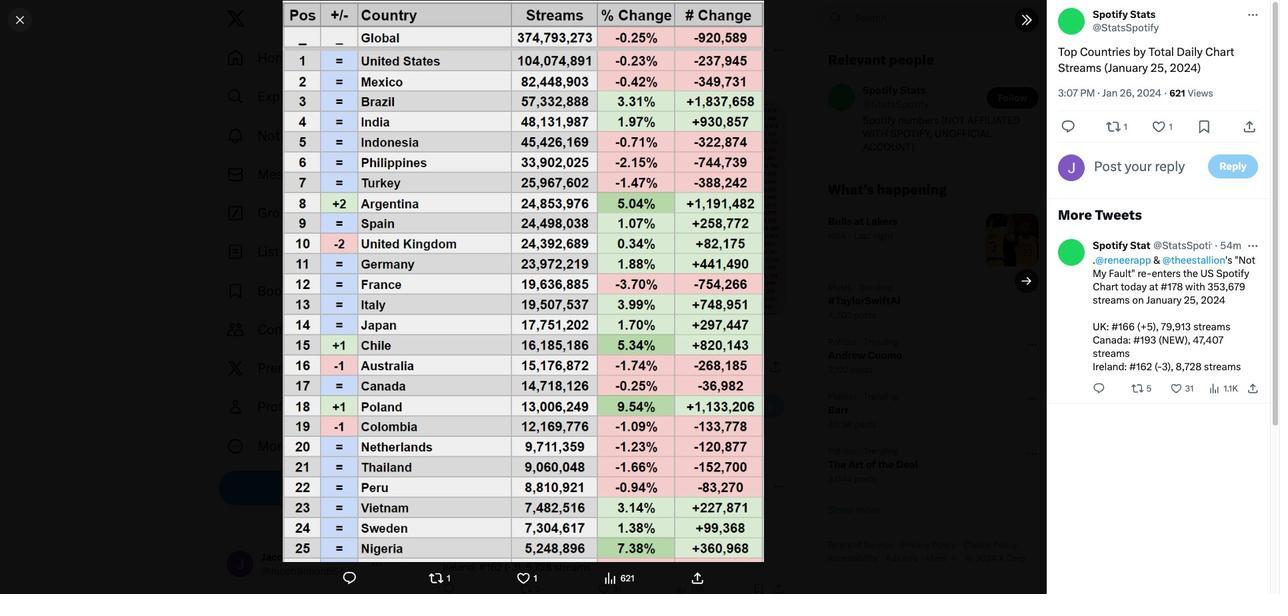 Task type: locate. For each thing, give the bounding box(es) containing it.
1 vertical spatial 3:07 pm · jan 26, 2024 · 621 views
[[408, 328, 563, 340]]

nba
[[828, 231, 846, 241]]

0 vertical spatial (new),
[[1159, 335, 1191, 347]]

0 horizontal spatial (new),
[[509, 549, 541, 561]]

(+5), inside 'home timeline' 'element'
[[487, 536, 509, 548]]

1 horizontal spatial .
[[1093, 255, 1096, 267]]

cuomo
[[868, 350, 903, 362]]

total inside top countries by total daily chart streams (january 25, 2024)
[[1149, 45, 1175, 59]]

1 horizontal spatial us
[[1201, 268, 1214, 280]]

politics for andrew
[[828, 338, 858, 348]]

0 vertical spatial #162
[[1130, 361, 1153, 373]]

#162 for 5 reposts, 31 likes, 1144 views group to the bottom
[[479, 562, 502, 574]]

& inside dialog
[[1154, 255, 1161, 267]]

1 vertical spatial (january
[[633, 81, 677, 94]]

0 vertical spatial 353,679
[[1208, 281, 1246, 293]]

0 horizontal spatial (-
[[505, 562, 512, 574]]

0 vertical spatial reply button
[[1209, 155, 1259, 179]]

0 horizontal spatial on
[[637, 509, 649, 521]]

0 vertical spatial @theestallion link
[[1163, 255, 1226, 267]]

1
[[1124, 122, 1128, 132], [1169, 122, 1173, 132], [607, 362, 611, 372], [447, 574, 451, 584], [534, 574, 538, 584]]

more tweets for post text text box
[[1058, 207, 1142, 223]]

353,679 inside dialog
[[1208, 281, 1246, 293]]

· inside music · trending #taylorswiftal 4,203 posts
[[854, 283, 856, 293]]

politics up andrew
[[828, 338, 858, 348]]

posts down #taylorswiftal
[[854, 311, 877, 321]]

of
[[866, 460, 876, 472], [854, 541, 862, 551]]

#193 inside 'home timeline' 'element'
[[483, 549, 507, 561]]

notifications
[[258, 128, 337, 144]]

pm for left 3:07 pm · jan 26, 2024 link
[[430, 328, 445, 340]]

(- inside 'home timeline' 'element'
[[505, 562, 512, 574]]

politics
[[828, 338, 858, 348], [828, 392, 858, 402], [828, 447, 858, 457]]

daily inside 'home timeline' 'element'
[[527, 81, 553, 94]]

x
[[999, 554, 1005, 564]]

0 horizontal spatial post your reply
[[444, 399, 535, 415]]

fault" inside dialog
[[1109, 268, 1136, 280]]

0 vertical spatial views
[[1188, 88, 1214, 99]]

january inside dialog
[[1147, 295, 1182, 307]]

3:07 pm · jan 26, 2024 · 621 views for topmost 3:07 pm · jan 26, 2024 link
[[1058, 87, 1214, 99]]

trending for 40.9k
[[864, 392, 898, 402]]

policy for cookie policy accessibility
[[994, 541, 1018, 551]]

your inside dialog
[[1125, 159, 1152, 175]]

canada: for 5 reposts, 31 likes, 1144 views group to the bottom
[[443, 549, 481, 561]]

1 politics from the top
[[828, 338, 858, 348]]

views
[[1188, 88, 1214, 99], [538, 328, 563, 339]]

posts inside politics · trending barr 40.9k posts
[[855, 420, 877, 430]]

views inside 'home timeline' 'element'
[[538, 328, 563, 339]]

trending up art at the right of page
[[864, 447, 898, 457]]

tweets
[[1095, 207, 1142, 223], [445, 448, 492, 464]]

1 horizontal spatial at
[[854, 216, 864, 228]]

trending up the cuomo
[[864, 338, 898, 348]]

1 vertical spatial (new),
[[509, 549, 541, 561]]

your
[[1125, 159, 1152, 175], [475, 399, 502, 415]]

1 horizontal spatial 's "not my fault" re-enters the us spotify chart today at #178 with 353,679 streams on january 25, 2024 uk: #166 (+5), 79,913 streams canada: #193 (new), 47,407 streams ireland: #162 (-3), 8,728 streams
[[1093, 255, 1258, 373]]

(january inside dialog
[[1105, 61, 1149, 75]]

politics inside politics · trending andrew cuomo 2,122 posts
[[828, 338, 858, 348]]

0 horizontal spatial (january
[[633, 81, 677, 94]]

politics · trending andrew cuomo 2,122 posts
[[828, 338, 903, 376]]

0 horizontal spatial by
[[483, 81, 496, 94]]

dialog
[[0, 0, 1281, 595]]

0 horizontal spatial #193
[[483, 549, 507, 561]]

1 horizontal spatial (+5),
[[1137, 321, 1159, 333]]

the
[[1184, 268, 1199, 280], [878, 460, 894, 472], [698, 496, 713, 508]]

spotify stats @statsspotify · 54m inside dialog
[[1093, 240, 1242, 252]]

1 inside 'home timeline' 'element'
[[607, 362, 611, 372]]

posts inside politics · trending andrew cuomo 2,122 posts
[[851, 366, 873, 376]]

0 vertical spatial countries
[[1080, 45, 1131, 59]]

3:07 inside 'home timeline' 'element'
[[408, 328, 428, 340]]

's inside 'home timeline' 'element'
[[576, 496, 583, 508]]

0 vertical spatial my
[[1093, 268, 1107, 280]]

fault" for @theestallion 'link' within 'home timeline' 'element'
[[624, 496, 650, 508]]

1 vertical spatial jan
[[452, 328, 468, 340]]

home timeline element
[[398, 0, 796, 595]]

0 vertical spatial .
[[1093, 255, 1096, 267]]

explore
[[258, 89, 303, 105]]

1 vertical spatial the
[[878, 460, 894, 472]]

terms
[[828, 541, 852, 551]]

0 horizontal spatial today
[[471, 509, 497, 521]]

#193 inside dialog
[[1134, 335, 1157, 347]]

the inside 'home timeline' 'element'
[[698, 496, 713, 508]]

@reneerapp link inside 'home timeline' 'element'
[[446, 496, 501, 508]]

1 button
[[1152, 111, 1176, 142], [589, 352, 614, 382], [516, 563, 540, 595]]

Post text text field
[[445, 398, 726, 416]]

policy right privacy
[[932, 541, 956, 551]]

0 horizontal spatial daily
[[527, 81, 553, 94]]

@reneerapp
[[1096, 255, 1152, 267], [446, 496, 501, 508]]

spotify stats @statsspotify
[[1093, 9, 1159, 34], [443, 44, 509, 69], [863, 85, 929, 111]]

profile
[[258, 400, 297, 416]]

communities link
[[219, 311, 392, 349]]

politics up barr
[[828, 392, 858, 402]]

trending inside politics · trending barr 40.9k posts
[[864, 392, 898, 402]]

2024
[[1137, 87, 1162, 99], [1201, 295, 1226, 307], [487, 328, 512, 340], [706, 509, 731, 521], [976, 554, 997, 564]]

@statsspotify
[[1093, 22, 1159, 34], [443, 57, 509, 69], [863, 99, 929, 111], [1154, 240, 1220, 252], [508, 481, 575, 493]]

(new),
[[1159, 335, 1191, 347], [509, 549, 541, 561]]

. @reneerapp & @theestallion
[[1093, 255, 1226, 267], [443, 496, 576, 508]]

0 horizontal spatial &
[[504, 496, 510, 508]]

5 button
[[1132, 382, 1155, 396]]

1 horizontal spatial reply button
[[1209, 155, 1259, 179]]

@reneerapp link for @theestallion 'link' within 'home timeline' 'element'
[[446, 496, 501, 508]]

policy inside cookie policy accessibility
[[994, 541, 1018, 551]]

1 vertical spatial (+5),
[[487, 536, 509, 548]]

©
[[966, 554, 974, 564]]

posts right 40.9k
[[855, 420, 877, 430]]

account)
[[863, 141, 915, 153]]

barr
[[828, 405, 849, 417]]

0 vertical spatial more
[[1058, 207, 1092, 223]]

1 vertical spatial more tweets
[[408, 448, 492, 464]]

trending inside politics · trending the art of the deal 3,044 posts
[[864, 447, 898, 457]]

trending inside music · trending #taylorswiftal 4,203 posts
[[858, 283, 893, 293]]

1 vertical spatial streams
[[587, 81, 631, 94]]

top
[[1058, 45, 1078, 59], [408, 81, 427, 94]]

1 vertical spatial #166
[[461, 536, 485, 548]]

1 vertical spatial countries
[[430, 81, 481, 94]]

Search query text field
[[847, 4, 1050, 32]]

1 horizontal spatial #178
[[1161, 281, 1183, 293]]

by inside top countries by total daily chart streams (january 25, 2024)
[[1134, 45, 1146, 59]]

enters inside dialog
[[1152, 268, 1181, 280]]

(new), for 5 reposts, 31 likes, 1144 views group containing 5
[[1159, 335, 1191, 347]]

621 for left 3:07 pm · jan 26, 2024 link
[[520, 328, 536, 339]]

0 horizontal spatial the
[[698, 496, 713, 508]]

#162 inside dialog
[[1130, 361, 1153, 373]]

3:07 pm · jan 26, 2024 link
[[1058, 87, 1162, 100], [408, 327, 512, 340]]

post text image
[[1095, 157, 1201, 176]]

8,728 inside dialog
[[1176, 361, 1202, 373]]

0 horizontal spatial 3:07 pm · jan 26, 2024 · 621 views
[[408, 328, 563, 340]]

1 horizontal spatial views
[[1188, 88, 1214, 99]]

1 vertical spatial us
[[716, 496, 729, 508]]

0 horizontal spatial streams
[[587, 81, 631, 94]]

top countries by total daily chart streams (january 25, 2024) inside 'home timeline' 'element'
[[408, 81, 730, 94]]

1 vertical spatial on
[[637, 509, 649, 521]]

0 vertical spatial spotify stats @statsspotify
[[1093, 9, 1159, 34]]

1 vertical spatial with
[[535, 509, 555, 521]]

re- inside 'home timeline' 'element'
[[653, 496, 667, 508]]

0 vertical spatial canada:
[[1093, 335, 1131, 347]]

1 horizontal spatial #193
[[1134, 335, 1157, 347]]

2 policy from the left
[[994, 541, 1018, 551]]

reply inside 'home timeline' 'element'
[[505, 399, 535, 415]]

@theestallion link
[[1163, 255, 1226, 267], [513, 496, 576, 508]]

bookmarks
[[258, 283, 327, 299]]

@theestallion link for 5 reposts, 31 likes, 1144 views group containing 5
[[1163, 255, 1226, 267]]

streams
[[1058, 61, 1102, 75], [587, 81, 631, 94]]

january inside 'home timeline' 'element'
[[651, 509, 687, 521]]

3 politics from the top
[[828, 447, 858, 457]]

fault" inside 'home timeline' 'element'
[[624, 496, 650, 508]]

post your reply for post text text field
[[444, 399, 535, 415]]

canada: inside dialog
[[1093, 335, 1131, 347]]

1 vertical spatial reply
[[505, 399, 535, 415]]

3:07 pm · jan 26, 2024 · 621 views inside 'home timeline' 'element'
[[408, 328, 563, 340]]

0 vertical spatial pm
[[1081, 87, 1096, 99]]

notifications link
[[219, 116, 392, 155]]

2 politics from the top
[[828, 392, 858, 402]]

reply
[[1220, 161, 1247, 173], [746, 401, 773, 413]]

with inside dialog
[[1186, 281, 1206, 293]]

0 vertical spatial 79,913
[[1161, 321, 1192, 333]]

2 horizontal spatial 1 button
[[1152, 111, 1176, 142]]

3,044
[[828, 475, 853, 485]]

0 vertical spatial 47,407
[[1193, 335, 1224, 347]]

ads
[[886, 554, 901, 564]]

0 horizontal spatial your
[[475, 399, 502, 415]]

0 vertical spatial by
[[1134, 45, 1146, 59]]

@theestallion
[[1163, 255, 1226, 267], [513, 496, 576, 508]]

0 vertical spatial top countries by total daily chart streams (january 25, 2024)
[[1058, 45, 1237, 75]]

grok link
[[219, 194, 392, 233]]

. @reneerapp & @theestallion inside 'home timeline' 'element'
[[443, 496, 576, 508]]

0 horizontal spatial 79,913
[[511, 536, 541, 548]]

today inside dialog
[[1121, 281, 1147, 293]]

#162 inside 'home timeline' 'element'
[[479, 562, 502, 574]]

1 vertical spatial top countries by total daily chart streams (january 25, 2024)
[[408, 81, 730, 94]]

trending down the cuomo
[[864, 392, 898, 402]]

spotify stats link inside relevant people section
[[863, 84, 929, 98]]

1 horizontal spatial 5 reposts, 31 likes, 1144 views group
[[1093, 382, 1260, 396]]

79,913 inside dialog
[[1161, 321, 1192, 333]]

enters
[[1152, 268, 1181, 280], [667, 496, 696, 508]]

1 horizontal spatial by
[[1134, 45, 1146, 59]]

posts
[[854, 311, 877, 321], [851, 366, 873, 376], [855, 420, 877, 430], [855, 475, 877, 485]]

reply inside 'home timeline' 'element'
[[746, 401, 773, 413]]

enters inside 'home timeline' 'element'
[[667, 496, 696, 508]]

daily inside dialog
[[1177, 45, 1203, 59]]

spotify stats @statsspotify · 54m
[[1093, 240, 1242, 252], [443, 481, 604, 493]]

politics inside politics · trending the art of the deal 3,044 posts
[[828, 447, 858, 457]]

posts down andrew
[[851, 366, 873, 376]]

621 link
[[603, 563, 637, 595]]

0 horizontal spatial fault"
[[624, 496, 650, 508]]

policy up x
[[994, 541, 1018, 551]]

reply button for post text text box
[[1209, 155, 1259, 179]]

1 button for right 1 popup button
[[1152, 111, 1176, 142]]

1 horizontal spatial 47,407
[[1193, 335, 1224, 347]]

1 vertical spatial 54m link
[[583, 480, 604, 494]]

(- for 5 reposts, 31 likes, 1144 views group to the bottom
[[505, 562, 512, 574]]

0 horizontal spatial #162
[[479, 562, 502, 574]]

posts down art at the right of page
[[855, 475, 877, 485]]

"not
[[1235, 255, 1256, 267], [585, 496, 606, 508]]

fault"
[[1109, 268, 1136, 280], [624, 496, 650, 508]]

jan
[[1103, 87, 1118, 99], [452, 328, 468, 340]]

privacy policy link
[[901, 541, 964, 552]]

1 horizontal spatial 621
[[621, 574, 635, 584]]

0 horizontal spatial .
[[443, 496, 446, 508]]

47,407
[[1193, 335, 1224, 347], [543, 549, 574, 561]]

politics up the
[[828, 447, 858, 457]]

1 vertical spatial @theestallion link
[[513, 496, 576, 508]]

relevant people section
[[818, 44, 1050, 162]]

trending inside politics · trending andrew cuomo 2,122 posts
[[864, 338, 898, 348]]

@theestallion link for 5 reposts, 31 likes, 1144 views group to the bottom
[[513, 496, 576, 508]]

0 vertical spatial enters
[[1152, 268, 1181, 280]]

1 repost, 1 like, 621 views group
[[1058, 111, 1260, 143], [408, 351, 786, 383], [334, 563, 713, 595]]

cookie
[[964, 541, 992, 551]]

(+5),
[[1137, 321, 1159, 333], [487, 536, 509, 548]]

1 horizontal spatial fault"
[[1109, 268, 1136, 280]]

tweets inside 'home timeline' 'element'
[[445, 448, 492, 464]]

3:07 pm · jan 26, 2024 · 621 views inside dialog
[[1058, 87, 1214, 99]]

1 horizontal spatial &
[[1154, 255, 1161, 267]]

today
[[1121, 281, 1147, 293], [471, 509, 497, 521]]

0 vertical spatial at
[[854, 216, 864, 228]]

0 horizontal spatial (+5),
[[487, 536, 509, 548]]

1 horizontal spatial total
[[1149, 45, 1175, 59]]

ireland:
[[1093, 361, 1127, 373], [443, 562, 477, 574]]

the inside dialog
[[1184, 268, 1199, 280]]

5 reposts, 31 likes, 1144 views group
[[1093, 382, 1260, 396], [443, 583, 786, 595]]

trending up #taylorswiftal
[[858, 283, 893, 293]]

#166 inside 'home timeline' 'element'
[[461, 536, 485, 548]]

spotify stats @statsspotify · 54m for leftmost 54m link
[[443, 481, 604, 493]]

(- for 5 reposts, 31 likes, 1144 views group containing 5
[[1155, 361, 1162, 373]]

with
[[1186, 281, 1206, 293], [535, 509, 555, 521]]

@theestallion link inside 'home timeline' 'element'
[[513, 496, 576, 508]]

by
[[1134, 45, 1146, 59], [483, 81, 496, 94]]

the for 5 reposts, 31 likes, 1144 views group containing 5
[[1184, 268, 1199, 280]]

1 button
[[1106, 111, 1131, 142], [429, 563, 453, 595]]

group
[[0, 0, 1281, 563]]

0 horizontal spatial 3),
[[512, 562, 524, 574]]

1 vertical spatial 353,679
[[558, 509, 596, 521]]

1 vertical spatial spotify stats @statsspotify · 54m
[[443, 481, 604, 493]]

more inside 'home timeline' 'element'
[[408, 448, 442, 464]]

of right art at the right of page
[[866, 460, 876, 472]]

#166
[[1112, 321, 1135, 333], [461, 536, 485, 548]]

1 vertical spatial spotify stats @statsspotify
[[443, 44, 509, 69]]

0 horizontal spatial pm
[[430, 328, 445, 340]]

0 horizontal spatial canada:
[[443, 549, 481, 561]]

#162
[[1130, 361, 1153, 373], [479, 562, 502, 574]]

1 horizontal spatial ireland:
[[1093, 361, 1127, 373]]

stats
[[1131, 9, 1156, 21], [480, 44, 506, 56], [900, 85, 926, 97], [1131, 240, 1156, 252], [480, 481, 506, 493]]

posts inside music · trending #taylorswiftal 4,203 posts
[[854, 311, 877, 321]]

@jacobsimon66718
[[261, 566, 354, 578]]

0 vertical spatial your
[[1125, 159, 1152, 175]]

0 horizontal spatial @theestallion link
[[513, 496, 576, 508]]

26, inside dialog
[[1120, 87, 1135, 99]]

1 horizontal spatial countries
[[1080, 45, 1131, 59]]

reply
[[1155, 159, 1185, 175], [505, 399, 535, 415]]

music · trending #taylorswiftal 4,203 posts
[[828, 283, 901, 321]]

(new), for 5 reposts, 31 likes, 1144 views group to the bottom
[[509, 549, 541, 561]]

more tweets inside 'home timeline' 'element'
[[408, 448, 492, 464]]

trending for art
[[864, 447, 898, 457]]

#193
[[1134, 335, 1157, 347], [483, 549, 507, 561]]

2 vertical spatial spotify stats @statsspotify
[[863, 85, 929, 111]]

0 vertical spatial uk:
[[1093, 321, 1110, 333]]

january for 5 reposts, 31 likes, 1144 views group to the bottom
[[651, 509, 687, 521]]

79,913
[[1161, 321, 1192, 333], [511, 536, 541, 548]]

today inside 'home timeline' 'element'
[[471, 509, 497, 521]]

of up the accessibility link
[[854, 541, 862, 551]]

spotify
[[1093, 9, 1128, 21], [443, 44, 478, 56], [863, 85, 898, 97], [863, 115, 896, 127], [1093, 240, 1128, 252], [1217, 268, 1250, 280], [443, 481, 478, 493], [731, 496, 765, 508]]

politics inside politics · trending barr 40.9k posts
[[828, 392, 858, 402]]

@reneerapp link for @theestallion 'link' in the dialog
[[1096, 255, 1152, 267]]

2 vertical spatial 1 button
[[516, 563, 540, 595]]

1 vertical spatial 79,913
[[511, 536, 541, 548]]

1 horizontal spatial (january
[[1105, 61, 1149, 75]]

your inside 'home timeline' 'element'
[[475, 399, 502, 415]]

.
[[1093, 255, 1096, 267], [443, 496, 446, 508]]

(new), inside 'home timeline' 'element'
[[509, 549, 541, 561]]

0 horizontal spatial re-
[[653, 496, 667, 508]]

happening
[[877, 182, 947, 198]]

2,122
[[828, 366, 849, 376]]

0 horizontal spatial reply
[[746, 401, 773, 413]]

re- for @theestallion 'link' in the dialog
[[1138, 268, 1152, 280]]

streams inside 'home timeline' 'element'
[[587, 81, 631, 94]]

terms of service
[[828, 541, 893, 551]]

1 horizontal spatial of
[[866, 460, 876, 472]]

at inside dialog
[[1149, 281, 1159, 293]]

spotify numbers (not affiliated with spotify, unofficial account)
[[863, 115, 1021, 153]]

at for 5 reposts, 31 likes, 1144 views group to the bottom
[[499, 509, 508, 521]]

1 horizontal spatial (new),
[[1159, 335, 1191, 347]]

pm inside dialog
[[1081, 87, 1096, 99]]

1 vertical spatial reply
[[746, 401, 773, 413]]

0 vertical spatial @reneerapp link
[[1096, 255, 1152, 267]]

pm
[[1081, 87, 1096, 99], [430, 328, 445, 340]]

0 vertical spatial &
[[1154, 255, 1161, 267]]

reply button
[[1209, 155, 1259, 179], [734, 395, 784, 419]]

0 vertical spatial fault"
[[1109, 268, 1136, 280]]

spotify stats @statsspotify · 54m for 54m link to the right
[[1093, 240, 1242, 252]]

's "not my fault" re-enters the us spotify chart today at #178 with 353,679 streams on january 25, 2024 uk: #166 (+5), 79,913 streams canada: #193 (new), 47,407 streams ireland: #162 (-3), 8,728 streams
[[1093, 255, 1258, 373], [443, 496, 767, 574]]

at for 5 reposts, 31 likes, 1144 views group containing 5
[[1149, 281, 1159, 293]]

with inside 'home timeline' 'element'
[[535, 509, 555, 521]]

0 horizontal spatial @theestallion
[[513, 496, 576, 508]]

january
[[1147, 295, 1182, 307], [651, 509, 687, 521]]

(- inside dialog
[[1155, 361, 1162, 373]]

1 vertical spatial 1 button
[[589, 352, 614, 382]]

andrew
[[828, 350, 866, 362]]

cookie policy link
[[964, 541, 1026, 552]]

1 policy from the left
[[932, 541, 956, 551]]



Task type: vqa. For each thing, say whether or not it's contained in the screenshot.
the leftmost the 3),
yes



Task type: describe. For each thing, give the bounding box(es) containing it.
"not inside 'home timeline' 'element'
[[585, 496, 606, 508]]

show
[[828, 505, 854, 517]]

dialog containing post your reply
[[0, 0, 1281, 595]]

enters for 5 reposts, 31 likes, 1144 views group containing 5
[[1152, 268, 1181, 280]]

5
[[1147, 384, 1152, 394]]

1 horizontal spatial . @reneerapp & @theestallion
[[1093, 255, 1226, 267]]

@reneerapp inside dialog
[[1096, 255, 1152, 267]]

your for post text text field
[[475, 399, 502, 415]]

1 button inside 'home timeline' 'element'
[[589, 352, 614, 382]]

reply for "reply" button corresponding to post text text box
[[1220, 161, 1247, 173]]

1 horizontal spatial my
[[1093, 268, 1107, 280]]

@statsspotify link inside relevant people section
[[863, 98, 929, 111]]

us inside 'home timeline' 'element'
[[716, 496, 729, 508]]

@reneerapp inside 'home timeline' 'element'
[[446, 496, 501, 508]]

posts inside politics · trending the art of the deal 3,044 posts
[[855, 475, 877, 485]]

relevant people
[[828, 52, 935, 68]]

accessibility link
[[828, 554, 886, 565]]

of inside politics · trending the art of the deal 3,044 posts
[[866, 460, 876, 472]]

show more link
[[818, 494, 1050, 528]]

4,203
[[828, 311, 852, 321]]

reply button for post text text field
[[734, 395, 784, 419]]

post your reply for post text text box
[[1094, 159, 1185, 175]]

uk: inside 'home timeline' 'element'
[[443, 536, 459, 548]]

621 for topmost 3:07 pm · jan 26, 2024 link
[[1170, 88, 1186, 99]]

1 vertical spatial 5 reposts, 31 likes, 1144 views group
[[443, 583, 786, 595]]

ads info link
[[886, 554, 927, 565]]

1.1k link
[[1209, 382, 1241, 396]]

canada: for 5 reposts, 31 likes, 1144 views group containing 5
[[1093, 335, 1131, 347]]

47,407 inside dialog
[[1193, 335, 1224, 347]]

policy for privacy policy
[[932, 541, 956, 551]]

31 button
[[1170, 382, 1197, 396]]

@theestallion inside 'home timeline' 'element'
[[513, 496, 576, 508]]

messages link
[[219, 155, 392, 194]]

(+5), inside dialog
[[1137, 321, 1159, 333]]

my inside 'home timeline' 'element'
[[608, 496, 622, 508]]

2024) inside 'home timeline' 'element'
[[699, 81, 730, 94]]

2024 inside footer navigation
[[976, 554, 997, 564]]

trending for 4,203
[[858, 283, 893, 293]]

politics · trending the art of the deal 3,044 posts
[[828, 447, 918, 485]]

· inside the bulls at lakers nba · last night
[[849, 231, 852, 243]]

© 2024 x corp.
[[966, 554, 1028, 564]]

(january inside 'home timeline' 'element'
[[633, 81, 677, 94]]

views inside dialog
[[1188, 88, 1214, 99]]

today for 5 reposts, 31 likes, 1144 views group to the bottom
[[471, 509, 497, 521]]

last
[[854, 231, 871, 241]]

1 horizontal spatial 54m link
[[1221, 239, 1242, 253]]

on inside dialog
[[1133, 295, 1144, 307]]

#162 for 5 reposts, 31 likes, 1144 views group containing 5
[[1130, 361, 1153, 373]]

bulls
[[828, 216, 852, 228]]

explore link
[[219, 78, 392, 116]]

0 vertical spatial @theestallion
[[1163, 255, 1226, 267]]

follow button
[[987, 87, 1039, 108]]

jan inside dialog
[[1103, 87, 1118, 99]]

0 vertical spatial 2024)
[[1170, 61, 1202, 75]]

top countries by total daily chart streams (january 25, 2024) inside dialog
[[1058, 45, 1237, 75]]

of inside footer navigation
[[854, 541, 862, 551]]

info
[[903, 554, 919, 564]]

#178 inside 'home timeline' 'element'
[[511, 509, 533, 521]]

streams inside top countries by total daily chart streams (january 25, 2024)
[[1058, 61, 1102, 75]]

total inside 'home timeline' 'element'
[[499, 81, 524, 94]]

spotify stats @statsspotify inside relevant people section
[[863, 85, 929, 111]]

by inside 'home timeline' 'element'
[[483, 81, 496, 94]]

0 vertical spatial 3:07 pm · jan 26, 2024 link
[[1058, 87, 1162, 100]]

1 button for left 1 popup button
[[516, 563, 540, 595]]

grok
[[258, 206, 287, 222]]

premium link
[[219, 349, 392, 388]]

music
[[828, 283, 852, 293]]

's "not my fault" re-enters the us spotify chart today at #178 with 353,679 streams on january 25, 2024 uk: #166 (+5), 79,913 streams canada: #193 (new), 47,407 streams ireland: #162 (-3), 8,728 streams inside 'home timeline' 'element'
[[443, 496, 767, 574]]

· inside politics · trending andrew cuomo 2,122 posts
[[860, 338, 862, 348]]

re- for @theestallion 'link' within 'home timeline' 'element'
[[653, 496, 667, 508]]

pm for topmost 3:07 pm · jan 26, 2024 link
[[1081, 87, 1096, 99]]

0 vertical spatial us
[[1201, 268, 1214, 280]]

affiliated
[[968, 115, 1021, 127]]

's inside dialog
[[1226, 255, 1233, 267]]

ireland: inside dialog
[[1093, 361, 1127, 373]]

0 vertical spatial #166
[[1112, 321, 1135, 333]]

26, inside 'home timeline' 'element'
[[470, 328, 485, 340]]

lists
[[258, 244, 286, 260]]

0 vertical spatial 1 repost, 1 like, 621 views group
[[1058, 111, 1260, 143]]

1.1k
[[1224, 384, 1238, 394]]

3), inside 'home timeline' 'element'
[[512, 562, 524, 574]]

simon
[[291, 552, 322, 564]]

post link
[[219, 471, 374, 506]]

deal
[[896, 460, 918, 472]]

top inside 'home timeline' 'element'
[[408, 81, 427, 94]]

(not
[[941, 115, 966, 127]]

54m inside 'home timeline' 'element'
[[583, 481, 604, 493]]

· inside politics · trending barr 40.9k posts
[[860, 392, 862, 402]]

more for post text text field
[[408, 448, 442, 464]]

politics · trending barr 40.9k posts
[[828, 392, 898, 430]]

top inside top countries by total daily chart streams (january 25, 2024)
[[1058, 45, 1078, 59]]

at inside the bulls at lakers nba · last night
[[854, 216, 864, 228]]

the inside politics · trending the art of the deal 3,044 posts
[[878, 460, 894, 472]]

with
[[863, 128, 888, 140]]

spotify inside spotify numbers (not affiliated with spotify, unofficial account)
[[863, 115, 896, 127]]

reply for post text text field
[[505, 399, 535, 415]]

privacy policy
[[901, 541, 956, 551]]

25, inside top countries by total daily chart streams (january 25, 2024)
[[1151, 61, 1168, 75]]

the for 5 reposts, 31 likes, 1144 views group to the bottom
[[698, 496, 713, 508]]

bookmarks link
[[219, 272, 392, 311]]

. inside 'home timeline' 'element'
[[443, 496, 446, 508]]

spotify,
[[891, 128, 933, 140]]

messages
[[258, 167, 319, 183]]

3:07 pm · jan 26, 2024 · 621 views for left 3:07 pm · jan 26, 2024 link
[[408, 328, 563, 340]]

numbers
[[898, 115, 939, 127]]

#178 inside dialog
[[1161, 281, 1183, 293]]

0 horizontal spatial 54m link
[[583, 480, 604, 494]]

footer navigation
[[817, 540, 1050, 566]]

353,679 inside 'home timeline' 'element'
[[558, 509, 596, 521]]

3:07 for left 3:07 pm · jan 26, 2024 link
[[408, 328, 428, 340]]

& for @theestallion 'link' in the dialog
[[1154, 255, 1161, 267]]

primary navigation
[[219, 39, 392, 466]]

's "not my fault" re-enters the us spotify chart today at #178 with 353,679 streams on january 25, 2024 uk: #166 (+5), 79,913 streams canada: #193 (new), 47,407 streams ireland: #162 (-3), 8,728 streams inside dialog
[[1093, 255, 1258, 373]]

lakers
[[866, 216, 898, 228]]

countries inside dialog
[[1080, 45, 1131, 59]]

3), inside dialog
[[1162, 361, 1174, 373]]

what's
[[828, 182, 874, 198]]

3:07 for topmost 3:07 pm · jan 26, 2024 link
[[1058, 87, 1078, 99]]

tweets for post text text field
[[445, 448, 492, 464]]

more tweets for post text text field
[[408, 448, 492, 464]]

2 vertical spatial 621
[[621, 574, 635, 584]]

corp.
[[1007, 554, 1028, 564]]

people
[[889, 52, 935, 68]]

follow
[[998, 92, 1028, 103]]

post inside dialog
[[1094, 159, 1122, 175]]

premium
[[258, 361, 312, 377]]

more
[[857, 505, 880, 517]]

today for 5 reposts, 31 likes, 1144 views group containing 5
[[1121, 281, 1147, 293]]

0 horizontal spatial 1 button
[[429, 563, 453, 595]]

& for @theestallion 'link' within 'home timeline' 'element'
[[504, 496, 510, 508]]

jacob simon @jacobsimon66718
[[261, 552, 354, 578]]

your for post text text box
[[1125, 159, 1152, 175]]

spotify stats @statsspotify inside 'home timeline' 'element'
[[443, 44, 509, 69]]

jacob
[[261, 552, 289, 564]]

what's happening
[[828, 182, 947, 198]]

privacy
[[901, 541, 930, 551]]

stats inside relevant people section
[[900, 85, 926, 97]]

january for 5 reposts, 31 likes, 1144 views group containing 5
[[1147, 295, 1182, 307]]

night
[[873, 231, 893, 241]]

31
[[1185, 384, 1194, 394]]

terms of service link
[[828, 541, 901, 552]]

on inside 'home timeline' 'element'
[[637, 509, 649, 521]]

Post text text field
[[1095, 157, 1201, 176]]

trending for cuomo
[[864, 338, 898, 348]]

ads info
[[886, 554, 919, 564]]

profile link
[[219, 388, 392, 427]]

0 horizontal spatial 3:07 pm · jan 26, 2024 link
[[408, 327, 512, 340]]

8,728 inside 'home timeline' 'element'
[[526, 562, 552, 574]]

relevant
[[828, 52, 886, 68]]

politics for the
[[828, 447, 858, 457]]

countries inside 'home timeline' 'element'
[[430, 81, 481, 94]]

cookie policy accessibility
[[828, 541, 1018, 564]]

@statsspotify inside relevant people section
[[863, 99, 929, 111]]

#taylorswiftal
[[828, 296, 901, 308]]

2 vertical spatial 1 repost, 1 like, 621 views group
[[334, 563, 713, 595]]

service
[[864, 541, 893, 551]]

politics for barr
[[828, 392, 858, 402]]

0 vertical spatial "not
[[1235, 255, 1256, 267]]

reply for post text text box
[[1155, 159, 1185, 175]]

47,407 inside 'home timeline' 'element'
[[543, 549, 574, 561]]

1 repost, 1 like, 621 views group inside 'home timeline' 'element'
[[408, 351, 786, 383]]

Search search field
[[817, 3, 1050, 32]]

40.9k
[[828, 420, 853, 430]]

1 horizontal spatial 54m
[[1221, 240, 1242, 252]]

enters for 5 reposts, 31 likes, 1144 views group to the bottom
[[667, 496, 696, 508]]

uk: inside dialog
[[1093, 321, 1110, 333]]

fault" for @theestallion 'link' in the dialog
[[1109, 268, 1136, 280]]

5 reposts, 31 likes, 1144 views group containing 5
[[1093, 382, 1260, 396]]

79,913 inside 'home timeline' 'element'
[[511, 536, 541, 548]]

lists link
[[219, 233, 392, 272]]

art
[[849, 460, 864, 472]]

communities
[[258, 322, 340, 338]]

ireland: inside 'home timeline' 'element'
[[443, 562, 477, 574]]

1 horizontal spatial 1 button
[[1106, 111, 1131, 142]]

jan inside 'home timeline' 'element'
[[452, 328, 468, 340]]

home link
[[219, 39, 392, 78]]

· inside politics · trending the art of the deal 3,044 posts
[[860, 447, 862, 457]]

home
[[258, 50, 294, 66]]

show more
[[828, 505, 880, 517]]

reply for "reply" button for post text text field
[[746, 401, 773, 413]]

accessibility
[[828, 554, 878, 564]]

more for post text text box
[[1058, 207, 1092, 223]]

bulls at lakers nba · last night
[[828, 216, 898, 243]]

tweets for post text text box
[[1095, 207, 1142, 223]]

the
[[828, 460, 846, 472]]

unofficial
[[935, 128, 992, 140]]



